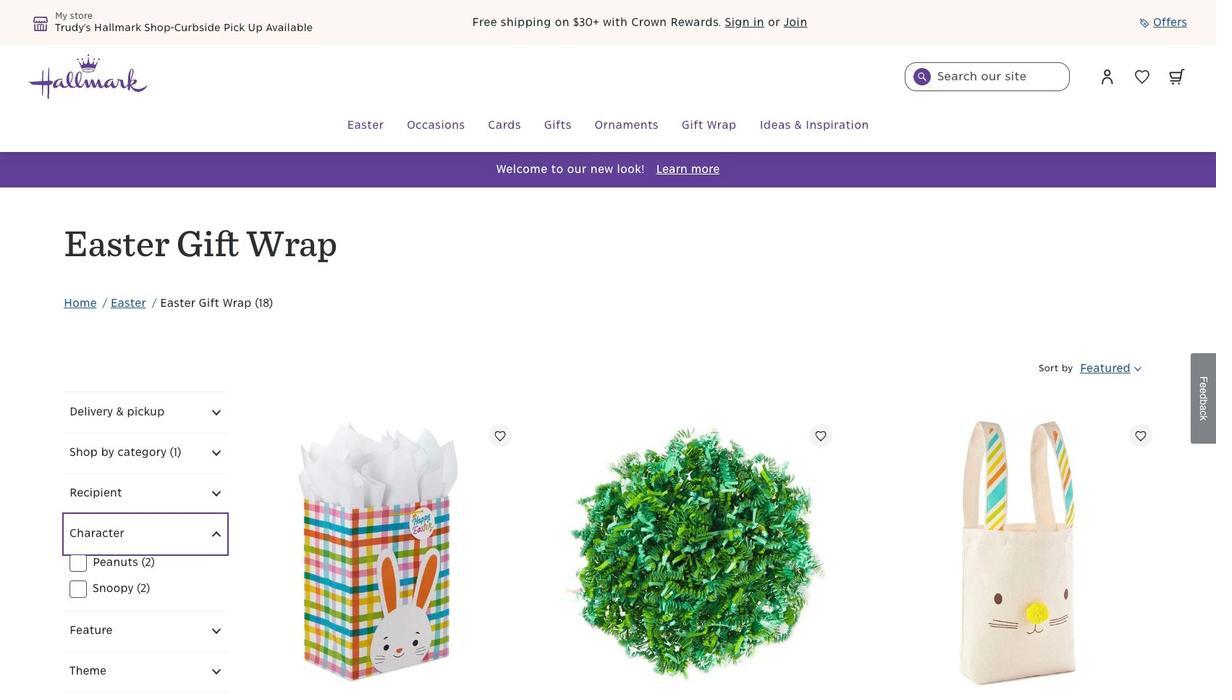 Task type: locate. For each thing, give the bounding box(es) containing it.
10.7" canvas fabric bunny face medium gift bag image
[[882, 419, 1153, 689]]

main menu. menu bar
[[29, 100, 1188, 152]]

None search field
[[905, 62, 1070, 91]]

gift wrap menu item
[[671, 100, 748, 152]]

character element
[[64, 514, 227, 611]]

ideas & inspiration menu item
[[748, 100, 881, 152]]



Task type: describe. For each thing, give the bounding box(es) containing it.
search image
[[918, 72, 927, 81]]

view your cart with 0 items. image
[[1170, 69, 1186, 85]]

Snoopy checkbox
[[70, 581, 221, 598]]

green easter grass shredded paper, 1.5 oz. image
[[562, 419, 832, 689]]

Peanuts checkbox
[[70, 555, 221, 572]]

Search search field
[[905, 62, 1070, 91]]

17" bunny on plaid extra-large easter gift bag with tissue paper image
[[242, 419, 512, 689]]

sign in dropdown menu image
[[1099, 68, 1117, 85]]

hallmark logo image
[[29, 54, 148, 99]]



Task type: vqa. For each thing, say whether or not it's contained in the screenshot.
Bag within $3.49 9.6" gold dots on white medium gift bag
no



